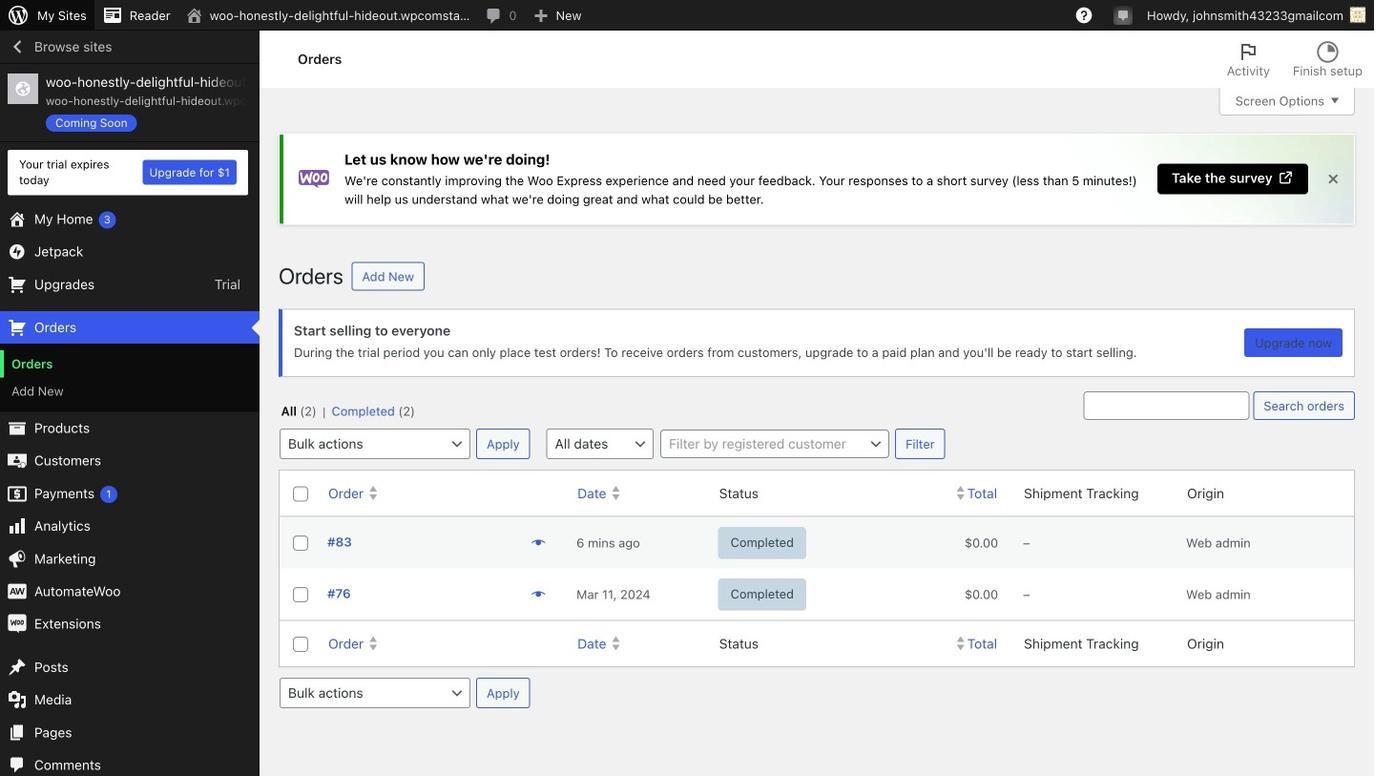 Task type: vqa. For each thing, say whether or not it's contained in the screenshot.
Search Field
yes



Task type: describe. For each thing, give the bounding box(es) containing it.
main menu navigation
[[0, 31, 260, 776]]



Task type: locate. For each thing, give the bounding box(es) containing it.
None text field
[[662, 430, 889, 457]]

None search field
[[1084, 391, 1250, 420]]

toolbar navigation
[[0, 0, 1375, 34]]

None field
[[661, 429, 890, 458]]

notification image
[[1116, 7, 1131, 22]]

None submit
[[1254, 391, 1356, 420], [476, 428, 530, 459], [896, 428, 946, 459], [476, 678, 530, 708], [1254, 391, 1356, 420], [476, 428, 530, 459], [896, 428, 946, 459], [476, 678, 530, 708]]

take the survey image
[[1279, 170, 1295, 186]]

tab list
[[1216, 31, 1375, 88]]

None checkbox
[[293, 486, 308, 502], [293, 535, 308, 551], [293, 587, 308, 602], [293, 637, 308, 652], [293, 486, 308, 502], [293, 535, 308, 551], [293, 587, 308, 602], [293, 637, 308, 652]]



